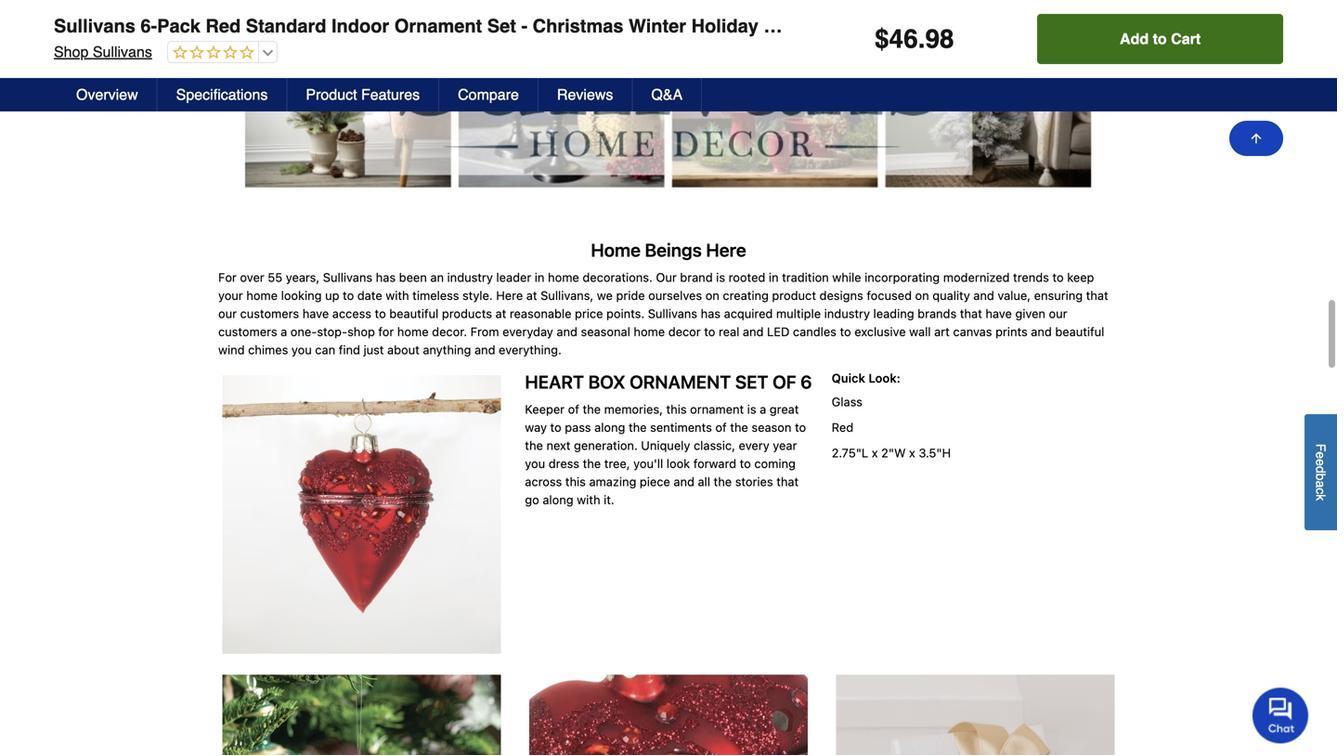 Task type: locate. For each thing, give the bounding box(es) containing it.
e
[[1314, 452, 1329, 459], [1314, 459, 1329, 466]]

1 vertical spatial sullivans
[[93, 43, 152, 60]]

product features button
[[287, 78, 439, 111]]

q&a button
[[633, 78, 702, 111]]

reviews
[[557, 86, 613, 103]]

reviews button
[[539, 78, 633, 111]]

shop
[[54, 43, 89, 60]]

pack
[[157, 15, 201, 37]]

add
[[1120, 30, 1149, 47]]

sullivans
[[54, 15, 135, 37], [93, 43, 152, 60]]

product features
[[306, 86, 420, 103]]

sullivans up shop sullivans
[[54, 15, 135, 37]]

q&a
[[652, 86, 683, 103]]

e up d
[[1314, 452, 1329, 459]]

add to cart
[[1120, 30, 1201, 47]]

compare
[[458, 86, 519, 103]]

98
[[926, 24, 955, 54]]

chat invite button image
[[1253, 687, 1310, 744]]

46
[[889, 24, 918, 54]]

compare button
[[439, 78, 539, 111]]

sullivans 6-pack red standard indoor ornament set - christmas winter holiday decoration
[[54, 15, 861, 37]]

2 e from the top
[[1314, 459, 1329, 466]]

f e e d b a c k
[[1314, 444, 1329, 501]]

decoration
[[764, 15, 861, 37]]

arrow up image
[[1249, 131, 1264, 146]]

specifications button
[[158, 78, 287, 111]]

e up b at bottom
[[1314, 459, 1329, 466]]

overview
[[76, 86, 138, 103]]

winter
[[629, 15, 687, 37]]

holiday
[[692, 15, 759, 37]]

.
[[918, 24, 926, 54]]

c
[[1314, 488, 1329, 494]]

sullivans down 6-
[[93, 43, 152, 60]]

set
[[487, 15, 516, 37]]



Task type: vqa. For each thing, say whether or not it's contained in the screenshot.
18- in the POWER+ 56-volt 18-in Brushless Battery 5 Amp 5 Ah Chainsaw (Battery and Charger Included)
no



Task type: describe. For each thing, give the bounding box(es) containing it.
product
[[306, 86, 357, 103]]

k
[[1314, 494, 1329, 501]]

ornament
[[395, 15, 482, 37]]

red
[[206, 15, 241, 37]]

6-
[[141, 15, 157, 37]]

cart
[[1171, 30, 1201, 47]]

standard
[[246, 15, 326, 37]]

f
[[1314, 444, 1329, 452]]

zero stars image
[[168, 45, 254, 62]]

b
[[1314, 473, 1329, 481]]

-
[[522, 15, 528, 37]]

features
[[361, 86, 420, 103]]

christmas
[[533, 15, 624, 37]]

add to cart button
[[1038, 14, 1284, 64]]

f e e d b a c k button
[[1305, 414, 1338, 530]]

$ 46 . 98
[[875, 24, 955, 54]]

overview button
[[58, 78, 158, 111]]

indoor
[[332, 15, 389, 37]]

0 vertical spatial sullivans
[[54, 15, 135, 37]]

to
[[1153, 30, 1167, 47]]

shop sullivans
[[54, 43, 152, 60]]

1 e from the top
[[1314, 452, 1329, 459]]

specifications
[[176, 86, 268, 103]]

d
[[1314, 466, 1329, 473]]

$
[[875, 24, 889, 54]]

a
[[1314, 481, 1329, 488]]



